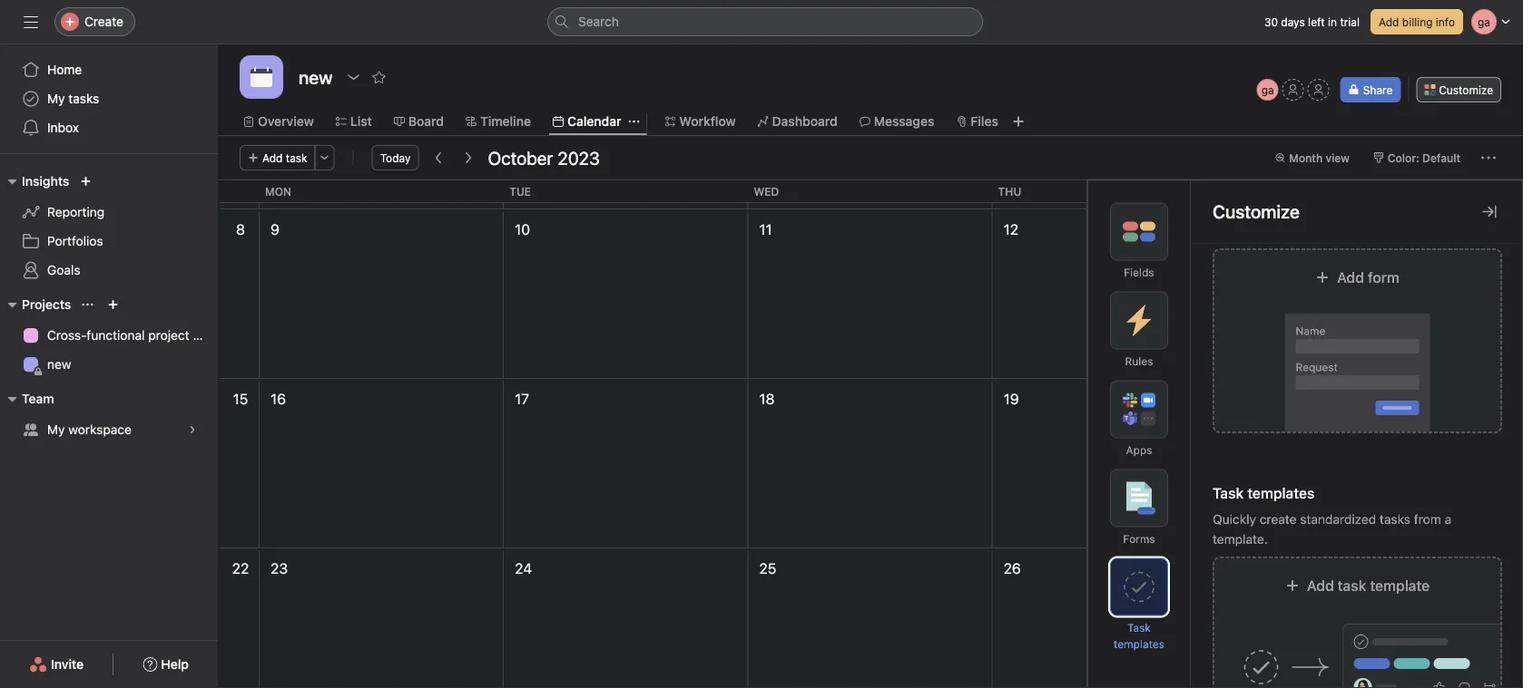 Task type: describe. For each thing, give the bounding box(es) containing it.
templates
[[1114, 639, 1165, 651]]

add left form
[[1337, 270, 1364, 287]]

add billing info
[[1379, 15, 1455, 28]]

calendar
[[567, 114, 621, 129]]

28
[[1493, 560, 1511, 578]]

list link
[[336, 112, 372, 132]]

trial
[[1340, 15, 1360, 28]]

insights element
[[0, 165, 218, 289]]

tab actions image
[[629, 116, 639, 127]]

today
[[380, 152, 411, 164]]

wed
[[754, 185, 779, 198]]

quickly create standardized tasks from a template.
[[1213, 513, 1452, 548]]

cross-functional project plan
[[47, 328, 218, 343]]

24
[[515, 560, 532, 578]]

tue
[[509, 185, 531, 198]]

reporting link
[[11, 198, 207, 227]]

messages
[[874, 114, 934, 129]]

26
[[1004, 560, 1021, 578]]

25
[[759, 560, 776, 578]]

files link
[[956, 112, 998, 132]]

my tasks link
[[11, 84, 207, 113]]

october
[[488, 147, 553, 168]]

task
[[1127, 622, 1151, 635]]

my workspace
[[47, 423, 132, 437]]

global element
[[0, 44, 218, 153]]

left
[[1308, 15, 1325, 28]]

12
[[1004, 221, 1018, 238]]

new
[[47, 357, 71, 372]]

8
[[236, 221, 245, 238]]

my for my workspace
[[47, 423, 65, 437]]

projects element
[[0, 289, 218, 383]]

search
[[578, 14, 619, 29]]

share
[[1363, 84, 1393, 96]]

customize button
[[1416, 77, 1501, 103]]

add task for the right add task button
[[1419, 526, 1465, 538]]

list
[[350, 114, 372, 129]]

reporting
[[47, 205, 104, 220]]

overview link
[[243, 112, 314, 132]]

template.
[[1213, 533, 1268, 548]]

cross-functional project plan link
[[11, 321, 218, 350]]

overview
[[258, 114, 314, 129]]

0 horizontal spatial more actions image
[[319, 152, 330, 163]]

add billing info button
[[1371, 9, 1463, 34]]

15
[[233, 391, 248, 408]]

ga button
[[1257, 79, 1279, 101]]

my for my tasks
[[47, 91, 65, 106]]

timeline link
[[466, 112, 531, 132]]

board
[[408, 114, 444, 129]]

invite button
[[17, 649, 95, 682]]

27
[[1248, 560, 1264, 578]]

add form
[[1337, 270, 1400, 287]]

ga
[[1261, 84, 1274, 96]]

from
[[1414, 513, 1441, 528]]

1 horizontal spatial more actions image
[[1481, 151, 1496, 165]]

calendar image
[[251, 66, 272, 88]]

new link
[[11, 350, 207, 379]]

color: default
[[1388, 152, 1460, 164]]

insights button
[[0, 171, 69, 192]]

task templates
[[1114, 622, 1165, 651]]

add up the mon
[[262, 152, 283, 164]]

portfolios link
[[11, 227, 207, 256]]

tasks inside quickly create standardized tasks from a template.
[[1380, 513, 1411, 528]]

team button
[[0, 388, 54, 410]]

calendar link
[[553, 112, 621, 132]]

search list box
[[547, 7, 983, 36]]

create
[[1260, 513, 1297, 528]]

color:
[[1388, 152, 1419, 164]]

portfolios
[[47, 234, 103, 249]]

search button
[[547, 7, 983, 36]]

invite
[[51, 658, 84, 673]]

goals link
[[11, 256, 207, 285]]

add task template button
[[1212, 558, 1503, 689]]

project
[[148, 328, 189, 343]]

template
[[1370, 578, 1430, 595]]

13
[[1248, 221, 1263, 238]]

forms
[[1123, 533, 1155, 546]]

close details image
[[1482, 205, 1497, 219]]

form
[[1368, 270, 1400, 287]]

task inside button
[[1338, 578, 1366, 595]]

22
[[232, 560, 249, 578]]

dashboard link
[[758, 112, 838, 132]]

inbox link
[[11, 113, 207, 143]]

projects button
[[0, 294, 71, 316]]

2023
[[557, 147, 600, 168]]

rules
[[1125, 355, 1153, 368]]

timeline
[[480, 114, 531, 129]]



Task type: vqa. For each thing, say whether or not it's contained in the screenshot.
'Add task template' BUTTON
yes



Task type: locate. For each thing, give the bounding box(es) containing it.
plan
[[193, 328, 218, 343]]

create button
[[54, 7, 135, 36]]

more actions image
[[1481, 151, 1496, 165], [319, 152, 330, 163]]

new image
[[80, 176, 91, 187]]

customize down info
[[1439, 84, 1493, 96]]

help
[[161, 658, 189, 673]]

hide sidebar image
[[24, 15, 38, 29]]

add task template
[[1307, 578, 1430, 595]]

my
[[47, 91, 65, 106], [47, 423, 65, 437]]

9
[[270, 221, 279, 238]]

my workspace link
[[11, 416, 207, 445]]

workspace
[[68, 423, 132, 437]]

0 horizontal spatial task
[[286, 152, 307, 164]]

task for topmost add task button
[[286, 152, 307, 164]]

19
[[1004, 391, 1019, 408]]

None text field
[[294, 61, 337, 93]]

0 horizontal spatial tasks
[[68, 91, 99, 106]]

projects
[[22, 297, 71, 312]]

functional
[[87, 328, 145, 343]]

previous month image
[[432, 151, 446, 165]]

0 vertical spatial my
[[47, 91, 65, 106]]

apps
[[1126, 444, 1152, 457]]

1 horizontal spatial customize
[[1439, 84, 1493, 96]]

name
[[1296, 325, 1325, 338]]

1 horizontal spatial add task button
[[1396, 519, 1473, 545]]

1 vertical spatial add task button
[[1396, 519, 1473, 545]]

add tab image
[[1011, 114, 1026, 129]]

team
[[22, 392, 54, 407]]

0 horizontal spatial add task button
[[240, 145, 316, 171]]

show options, current sort, top image
[[82, 300, 93, 310]]

1 vertical spatial task
[[1443, 526, 1465, 538]]

month view
[[1289, 152, 1350, 164]]

request
[[1296, 362, 1338, 374]]

1 horizontal spatial task
[[1338, 578, 1366, 595]]

task for the right add task button
[[1443, 526, 1465, 538]]

month view button
[[1266, 145, 1358, 171]]

fields
[[1124, 266, 1154, 279]]

goals
[[47, 263, 80, 278]]

1 vertical spatial tasks
[[1380, 513, 1411, 528]]

1 horizontal spatial add task
[[1419, 526, 1465, 538]]

my up "inbox"
[[47, 91, 65, 106]]

11
[[759, 221, 772, 238]]

teams element
[[0, 383, 218, 448]]

board link
[[394, 112, 444, 132]]

0 vertical spatial tasks
[[68, 91, 99, 106]]

1 horizontal spatial tasks
[[1380, 513, 1411, 528]]

0 horizontal spatial add task
[[262, 152, 307, 164]]

my inside global element
[[47, 91, 65, 106]]

tasks down home
[[68, 91, 99, 106]]

18
[[759, 391, 775, 408]]

0 horizontal spatial customize
[[1213, 201, 1300, 222]]

17
[[515, 391, 529, 408]]

add inside "button"
[[1379, 15, 1399, 28]]

0 vertical spatial task
[[286, 152, 307, 164]]

tasks inside global element
[[68, 91, 99, 106]]

1 vertical spatial add task
[[1419, 526, 1465, 538]]

customize inside dropdown button
[[1439, 84, 1493, 96]]

show options image
[[346, 70, 361, 84]]

standardized
[[1300, 513, 1376, 528]]

home
[[47, 62, 82, 77]]

default
[[1422, 152, 1460, 164]]

quickly
[[1213, 513, 1256, 528]]

add task up template
[[1419, 526, 1465, 538]]

add task button up template
[[1396, 519, 1473, 545]]

add task
[[262, 152, 307, 164], [1419, 526, 1465, 538]]

2 my from the top
[[47, 423, 65, 437]]

customize
[[1439, 84, 1493, 96], [1213, 201, 1300, 222]]

0 vertical spatial add task button
[[240, 145, 316, 171]]

messages link
[[859, 112, 934, 132]]

view
[[1326, 152, 1350, 164]]

30 days left in trial
[[1264, 15, 1360, 28]]

workflow link
[[665, 112, 736, 132]]

tasks left from
[[1380, 513, 1411, 528]]

add task button
[[240, 145, 316, 171], [1396, 519, 1473, 545]]

billing
[[1402, 15, 1433, 28]]

0 vertical spatial add task
[[262, 152, 307, 164]]

add task up the mon
[[262, 152, 307, 164]]

customize down month
[[1213, 201, 1300, 222]]

color: default button
[[1365, 145, 1469, 171]]

mon
[[265, 185, 291, 198]]

cross-
[[47, 328, 87, 343]]

add task for topmost add task button
[[262, 152, 307, 164]]

next month image
[[461, 151, 475, 165]]

thu
[[998, 185, 1021, 198]]

task down overview
[[286, 152, 307, 164]]

new project or portfolio image
[[107, 300, 118, 310]]

task templates
[[1213, 486, 1315, 503]]

my down 'team'
[[47, 423, 65, 437]]

10
[[515, 221, 530, 238]]

insights
[[22, 174, 69, 189]]

my tasks
[[47, 91, 99, 106]]

my inside "teams" "element"
[[47, 423, 65, 437]]

add left the "billing"
[[1379, 15, 1399, 28]]

30
[[1264, 15, 1278, 28]]

2 horizontal spatial task
[[1443, 526, 1465, 538]]

16
[[270, 391, 286, 408]]

in
[[1328, 15, 1337, 28]]

task left template
[[1338, 578, 1366, 595]]

see details, my workspace image
[[187, 425, 198, 436]]

add to starred image
[[372, 70, 386, 84]]

files
[[971, 114, 998, 129]]

october 2023
[[488, 147, 600, 168]]

1 my from the top
[[47, 91, 65, 106]]

today button
[[372, 145, 419, 171]]

dashboard
[[772, 114, 838, 129]]

help button
[[131, 649, 201, 682]]

add left a
[[1419, 526, 1440, 538]]

info
[[1436, 15, 1455, 28]]

23
[[270, 560, 288, 578]]

2 vertical spatial task
[[1338, 578, 1366, 595]]

1 vertical spatial my
[[47, 423, 65, 437]]

add down quickly create standardized tasks from a template. on the right
[[1307, 578, 1334, 595]]

month
[[1289, 152, 1323, 164]]

0 vertical spatial customize
[[1439, 84, 1493, 96]]

create
[[84, 14, 123, 29]]

home link
[[11, 55, 207, 84]]

task right from
[[1443, 526, 1465, 538]]

add task button up the mon
[[240, 145, 316, 171]]

1 vertical spatial customize
[[1213, 201, 1300, 222]]

add inside button
[[1307, 578, 1334, 595]]



